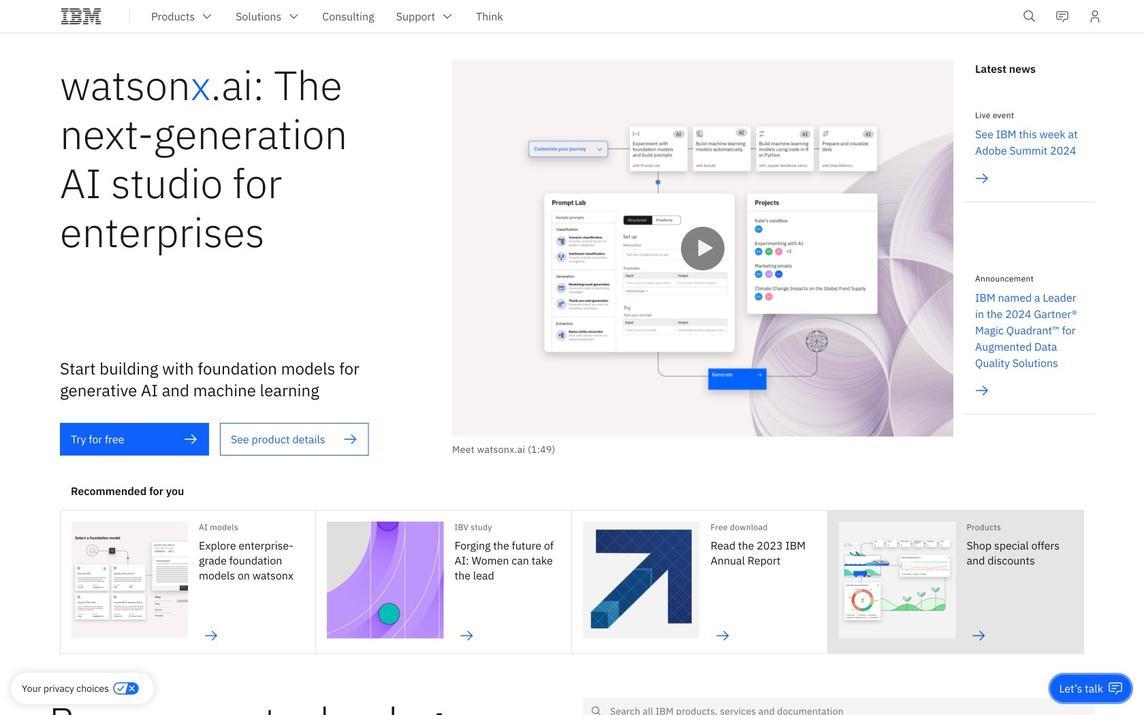 Task type: describe. For each thing, give the bounding box(es) containing it.
your privacy choices element
[[22, 682, 109, 697]]



Task type: locate. For each thing, give the bounding box(es) containing it.
let's talk element
[[1060, 682, 1104, 697]]



